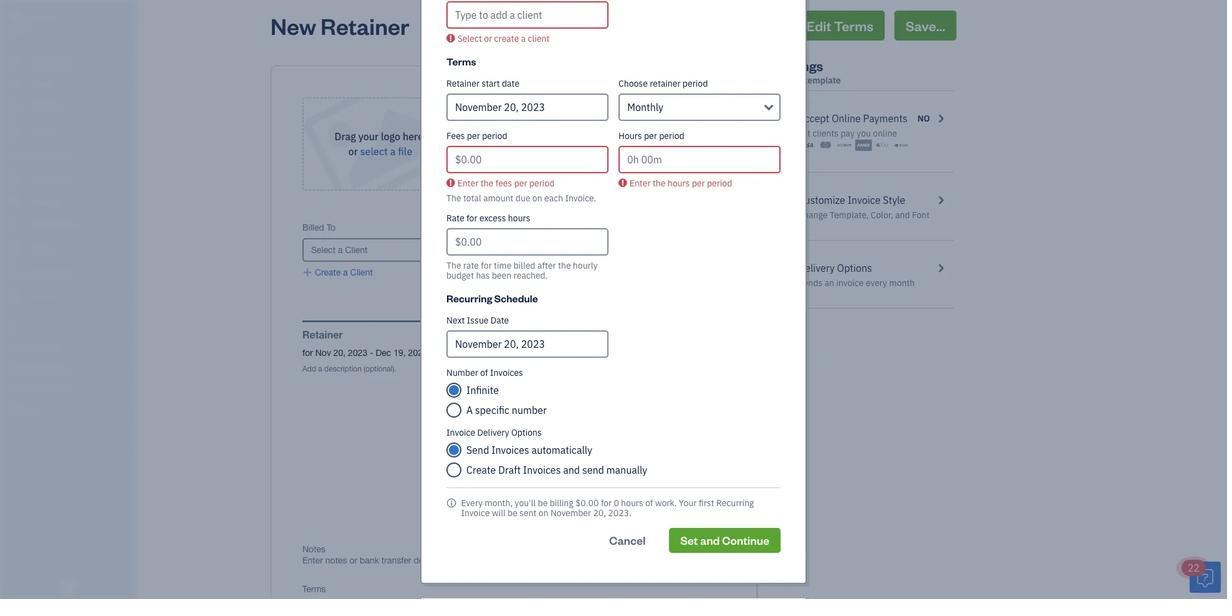 Task type: locate. For each thing, give the bounding box(es) containing it.
invoices down send invoices automatically at bottom left
[[523, 464, 561, 477]]

0 horizontal spatial and
[[563, 464, 580, 477]]

and right set
[[701, 533, 720, 548]]

2023 left -
[[348, 348, 368, 358]]

1 vertical spatial number
[[447, 367, 478, 379]]

a
[[521, 33, 526, 44], [390, 145, 396, 158], [343, 267, 348, 278]]

cancel
[[609, 533, 646, 548]]

issue
[[469, 222, 490, 233], [467, 315, 489, 326]]

the for the total amount due on each invoice.
[[447, 192, 461, 204]]

recurring
[[447, 291, 493, 305], [717, 497, 754, 509]]

create inside button
[[315, 267, 341, 278]]

edit business information button
[[626, 131, 725, 142]]

0 vertical spatial and
[[896, 209, 910, 221]]

on inside every month, you'll be billing  $0.00 for 0 hours of work. your first recurring invoice will be sent on november 20, 2023.
[[539, 507, 549, 519]]

2 vertical spatial of
[[646, 497, 653, 509]]

enter the fees per period
[[458, 177, 555, 189]]

2023 right 19,
[[408, 348, 428, 358]]

the inside the 'the rate for time billed after the hourly budget has been reached.'
[[447, 260, 461, 271]]

chevronright image
[[935, 193, 947, 208], [935, 261, 947, 276]]

the left fees at the left top of the page
[[481, 177, 494, 189]]

(
[[614, 504, 616, 514]]

on right sent at the left of the page
[[539, 507, 549, 519]]

fees
[[447, 130, 465, 142]]

invoices up draft
[[492, 444, 529, 457]]

color,
[[871, 209, 894, 221]]

invoice
[[848, 194, 881, 207], [532, 222, 560, 233], [447, 427, 475, 439], [461, 507, 490, 519]]

1 vertical spatial retainer
[[447, 78, 480, 89]]

information
[[681, 131, 725, 142]]

delivery down specific
[[478, 427, 509, 439]]

Add a description (optional). text field
[[303, 364, 599, 374]]

per
[[467, 130, 480, 142], [644, 130, 657, 142], [514, 177, 527, 189], [692, 177, 705, 189]]

1 horizontal spatial of
[[481, 367, 488, 379]]

number of invoices option group
[[447, 383, 781, 418]]

pencil image
[[435, 347, 445, 359]]

timer image
[[8, 220, 23, 233]]

be right will
[[508, 507, 518, 519]]

dec
[[376, 348, 391, 358]]

enter down hours
[[630, 177, 651, 189]]

0 vertical spatial delivery
[[799, 262, 835, 275]]

1 horizontal spatial and
[[701, 533, 720, 548]]

2 horizontal spatial and
[[896, 209, 910, 221]]

2 horizontal spatial hours
[[668, 177, 690, 189]]

the up reference number text field on the top of page
[[558, 260, 571, 271]]

amount left (
[[563, 504, 594, 514]]

create for create draft invoices and send manually
[[467, 464, 496, 477]]

per down hours per period text box
[[692, 177, 705, 189]]

info image
[[447, 498, 457, 508]]

month,
[[485, 497, 513, 509]]

1 enter from the left
[[458, 177, 479, 189]]

edit up add a description (optional). text field in the left bottom of the page
[[445, 348, 460, 358]]

sends
[[799, 277, 823, 289]]

you
[[857, 128, 871, 139]]

0 horizontal spatial llc
[[44, 11, 60, 24]]

excess
[[480, 212, 506, 224]]

0 vertical spatial nelson
[[10, 11, 42, 24]]

exclamationcircle image down hours
[[619, 178, 627, 188]]

1 vertical spatial nelson
[[680, 98, 707, 108]]

0 horizontal spatial edit
[[445, 348, 460, 358]]

1 vertical spatial the
[[447, 260, 461, 271]]

1 horizontal spatial the
[[558, 260, 571, 271]]

enter for enter the fees per period
[[458, 177, 479, 189]]

number up infinite
[[447, 367, 478, 379]]

hours per period
[[619, 130, 685, 142]]

recurring right 'first'
[[717, 497, 754, 509]]

and left send
[[563, 464, 580, 477]]

2 horizontal spatial edit
[[807, 17, 832, 34]]

1 vertical spatial and
[[563, 464, 580, 477]]

due left (
[[596, 504, 612, 514]]

2 vertical spatial invoices
[[523, 464, 561, 477]]

edit terms
[[807, 17, 874, 34], [445, 348, 486, 358]]

invoice inside 'invoice number 0000001'
[[532, 222, 560, 233]]

0 horizontal spatial create
[[315, 267, 341, 278]]

client image
[[8, 78, 23, 90]]

of up infinite
[[481, 367, 488, 379]]

of
[[459, 222, 467, 233], [481, 367, 488, 379], [646, 497, 653, 509]]

notes
[[303, 544, 326, 554]]

number
[[512, 404, 547, 417]]

edit terms button up add a description (optional). text field in the left bottom of the page
[[435, 347, 486, 359]]

for nov 20, 2023 - dec 19, 2023
[[303, 348, 428, 358]]

2 horizontal spatial a
[[521, 33, 526, 44]]

nelson inside nelson llc 7043127125 united states edit business information
[[680, 98, 707, 108]]

1 vertical spatial invoices
[[492, 444, 529, 457]]

0 vertical spatial on
[[533, 192, 542, 204]]

1 vertical spatial chevronright image
[[935, 261, 947, 276]]

nelson up 7043127125
[[680, 98, 707, 108]]

of right )
[[646, 497, 653, 509]]

number up 0000001 button
[[562, 222, 594, 233]]

1 vertical spatial edit terms button
[[435, 347, 486, 359]]

and for font
[[896, 209, 910, 221]]

time
[[494, 260, 512, 271]]

0 vertical spatial issue
[[469, 222, 490, 233]]

1 horizontal spatial enter
[[630, 177, 651, 189]]

automatically
[[532, 444, 593, 457]]

1 vertical spatial create
[[467, 464, 496, 477]]

cancel button
[[598, 528, 657, 553]]

Invoice issue date in MM/DD/YYYY format text field
[[447, 331, 609, 358]]

llc for nelson llc owner
[[44, 11, 60, 24]]

the down business
[[653, 177, 666, 189]]

date down "recurring schedule"
[[491, 315, 509, 326]]

invoices up infinite
[[490, 367, 523, 379]]

20, inside every month, you'll be billing  $0.00 for 0 hours of work. your first recurring invoice will be sent on november 20, 2023.
[[593, 507, 606, 519]]

1 horizontal spatial nelson
[[680, 98, 707, 108]]

dashboard image
[[8, 54, 23, 67]]

2 vertical spatial hours
[[621, 497, 644, 509]]

Reference Number text field
[[532, 272, 620, 282]]

1 horizontal spatial a
[[390, 145, 396, 158]]

options up send invoices automatically at bottom left
[[511, 427, 542, 439]]

enter
[[458, 177, 479, 189], [630, 177, 651, 189]]

nelson up the 'owner'
[[10, 11, 42, 24]]

$0.00 right your
[[704, 504, 725, 514]]

1 vertical spatial recurring
[[717, 497, 754, 509]]

0 horizontal spatial a
[[343, 267, 348, 278]]

2 vertical spatial retainer
[[303, 329, 343, 341]]

0 vertical spatial due
[[439, 260, 454, 271]]

0 vertical spatial of
[[459, 222, 467, 233]]

number
[[562, 222, 594, 233], [447, 367, 478, 379]]

nelson inside nelson llc owner
[[10, 11, 42, 24]]

client
[[350, 267, 373, 278]]

and inside invoice delivery options "option group"
[[563, 464, 580, 477]]

1 chevronright image from the top
[[935, 193, 947, 208]]

20, right nov
[[334, 348, 346, 358]]

0 vertical spatial llc
[[44, 11, 60, 24]]

to
[[327, 222, 336, 233]]

Terms text field
[[303, 597, 725, 599]]

invoice inside "option group"
[[447, 427, 475, 439]]

retainer
[[321, 11, 410, 40], [447, 78, 480, 89], [303, 329, 343, 341]]

1 horizontal spatial due
[[596, 504, 612, 514]]

0 vertical spatial a
[[521, 33, 526, 44]]

0 horizontal spatial nelson
[[10, 11, 42, 24]]

issue right next
[[467, 315, 489, 326]]

llc inside nelson llc 7043127125 united states edit business information
[[709, 98, 725, 108]]

edit terms up add a description (optional). text field in the left bottom of the page
[[445, 348, 486, 358]]

2 horizontal spatial of
[[646, 497, 653, 509]]

edit left business
[[626, 131, 641, 142]]

of up 11/20/2023
[[459, 222, 467, 233]]

1 horizontal spatial edit terms button
[[796, 11, 885, 41]]

customize invoice style
[[799, 194, 906, 207]]

2 enter from the left
[[630, 177, 651, 189]]

2 vertical spatial a
[[343, 267, 348, 278]]

1 horizontal spatial 20,
[[593, 507, 606, 519]]

2 the from the top
[[447, 260, 461, 271]]

1 horizontal spatial 2023
[[408, 348, 428, 358]]

edit terms up settings for this template
[[807, 17, 874, 34]]

american express image
[[855, 139, 872, 152]]

create inside invoice delivery options "option group"
[[467, 464, 496, 477]]

owner
[[10, 25, 33, 35]]

period
[[683, 78, 708, 89], [482, 130, 508, 142], [659, 130, 685, 142], [530, 177, 555, 189], [707, 177, 733, 189]]

1 horizontal spatial options
[[837, 262, 872, 275]]

options
[[837, 262, 872, 275], [511, 427, 542, 439]]

and for send
[[563, 464, 580, 477]]

1 the from the top
[[447, 192, 461, 204]]

invoice up 0000001
[[532, 222, 560, 233]]

0 horizontal spatial hours
[[508, 212, 531, 224]]

0 horizontal spatial of
[[459, 222, 467, 233]]

0 horizontal spatial $0.00
[[576, 497, 599, 509]]

number of invoices
[[447, 367, 523, 379]]

clients
[[813, 128, 839, 139]]

0 vertical spatial amount
[[586, 471, 617, 481]]

delivery
[[799, 262, 835, 275], [478, 427, 509, 439]]

the for fees
[[481, 177, 494, 189]]

0 vertical spatial invoices
[[490, 367, 523, 379]]

invoice
[[837, 277, 864, 289]]

Rate for excess hours text field
[[447, 228, 609, 256]]

for inside the 'the rate for time billed after the hourly budget has been reached.'
[[481, 260, 492, 271]]

1 horizontal spatial recurring
[[717, 497, 754, 509]]

Hours per period text field
[[619, 146, 781, 173]]

nelson llc owner
[[10, 11, 60, 35]]

hours down hours per period text box
[[668, 177, 690, 189]]

period for hours per period
[[659, 130, 685, 142]]

edit up settings
[[807, 17, 832, 34]]

2 vertical spatial date
[[491, 315, 509, 326]]

1 horizontal spatial edit terms
[[807, 17, 874, 34]]

1 horizontal spatial delivery
[[799, 262, 835, 275]]

1 vertical spatial edit terms
[[445, 348, 486, 358]]

enter for enter the hours per period
[[630, 177, 651, 189]]

recurring up next issue date
[[447, 291, 493, 305]]

invoice down a
[[447, 427, 475, 439]]

nelson
[[10, 11, 42, 24], [680, 98, 707, 108]]

amount left paid
[[586, 471, 617, 481]]

0000001
[[532, 234, 566, 244]]

1 2023 from the left
[[348, 348, 368, 358]]

hours inside every month, you'll be billing  $0.00 for 0 hours of work. your first recurring invoice will be sent on november 20, 2023.
[[621, 497, 644, 509]]

of inside date of issue 11/20/2023
[[459, 222, 467, 233]]

1 vertical spatial a
[[390, 145, 396, 158]]

exclamationcircle image left select
[[447, 33, 455, 43]]

edit terms button up settings for this template
[[796, 11, 885, 41]]

business
[[643, 131, 679, 142]]

1 vertical spatial edit
[[626, 131, 641, 142]]

0 vertical spatial recurring
[[447, 291, 493, 305]]

2023
[[348, 348, 368, 358], [408, 348, 428, 358]]

an
[[825, 277, 835, 289]]

exclamationcircle image for select or create a client
[[447, 33, 455, 43]]

0 horizontal spatial enter
[[458, 177, 479, 189]]

a inside button
[[343, 267, 348, 278]]

fees per period
[[447, 130, 508, 142]]

options up sends an invoice every month at the right top of the page
[[837, 262, 872, 275]]

invoice number 0000001
[[532, 222, 594, 244]]

style
[[883, 194, 906, 207]]

fees
[[496, 177, 512, 189]]

1 horizontal spatial llc
[[709, 98, 725, 108]]

on right due
[[533, 192, 542, 204]]

0 vertical spatial number
[[562, 222, 594, 233]]

llc for nelson llc 7043127125 united states edit business information
[[709, 98, 725, 108]]

20, left (
[[593, 507, 606, 519]]

0 horizontal spatial due
[[439, 260, 454, 271]]

bank image
[[893, 139, 910, 152]]

2 vertical spatial and
[[701, 533, 720, 548]]

hours right 0
[[621, 497, 644, 509]]

0 vertical spatial chevronright image
[[935, 193, 947, 208]]

date left the has
[[457, 260, 475, 271]]

the left total
[[447, 192, 461, 204]]

2 horizontal spatial the
[[653, 177, 666, 189]]

settings for this template
[[772, 56, 841, 86]]

amount inside total amount paid
[[586, 471, 617, 481]]

create
[[315, 267, 341, 278], [467, 464, 496, 477]]

per right hours
[[644, 130, 657, 142]]

0 horizontal spatial 20,
[[334, 348, 346, 358]]

month
[[890, 277, 915, 289]]

the left rate
[[447, 260, 461, 271]]

invoice left will
[[461, 507, 490, 519]]

1 vertical spatial 20,
[[593, 507, 606, 519]]

0 vertical spatial 20,
[[334, 348, 346, 358]]

Client text field
[[448, 2, 608, 27]]

1 horizontal spatial $0.00
[[704, 504, 725, 514]]

states
[[701, 120, 725, 130]]

2023.
[[608, 507, 632, 519]]

date of issue 11/20/2023
[[439, 222, 490, 244]]

2 chevronright image from the top
[[935, 261, 947, 276]]

due left rate
[[439, 260, 454, 271]]

2 vertical spatial edit
[[445, 348, 460, 358]]

0 horizontal spatial delivery
[[478, 427, 509, 439]]

sends an invoice every month
[[799, 277, 915, 289]]

total
[[463, 192, 481, 204]]

0 horizontal spatial options
[[511, 427, 542, 439]]

1 horizontal spatial edit
[[626, 131, 641, 142]]

0 horizontal spatial number
[[447, 367, 478, 379]]

create right the plus image
[[315, 267, 341, 278]]

1 horizontal spatial hours
[[621, 497, 644, 509]]

per up the total amount due on each invoice.
[[514, 177, 527, 189]]

items and services image
[[9, 363, 133, 373]]

delivery up sends
[[799, 262, 835, 275]]

new
[[271, 11, 316, 40]]

retainer for retainer start date
[[447, 78, 480, 89]]

issue up 11/20/2023 button
[[469, 222, 490, 233]]

llc inside nelson llc owner
[[44, 11, 60, 24]]

exclamationcircle image
[[447, 33, 455, 43], [447, 178, 455, 188], [619, 178, 627, 188]]

edit terms button
[[796, 11, 885, 41], [435, 347, 486, 359]]

date up 11/20/2023
[[439, 222, 457, 233]]

this
[[787, 75, 803, 86]]

for
[[772, 75, 785, 86]]

1 vertical spatial options
[[511, 427, 542, 439]]

1 horizontal spatial number
[[562, 222, 594, 233]]

usd
[[616, 504, 634, 514]]

1 vertical spatial llc
[[709, 98, 725, 108]]

be right you'll
[[538, 497, 548, 509]]

choose
[[619, 78, 648, 89]]

billed
[[514, 260, 536, 271]]

plus image
[[303, 267, 313, 278]]

exclamationcircle image up rate
[[447, 178, 455, 188]]

and down style
[[896, 209, 910, 221]]

1 vertical spatial on
[[539, 507, 549, 519]]

retainer start date
[[447, 78, 520, 89]]

0 horizontal spatial the
[[481, 177, 494, 189]]

date inside date of issue 11/20/2023
[[439, 222, 457, 233]]

create down send
[[467, 464, 496, 477]]

bank connections image
[[9, 383, 133, 393]]

no
[[918, 113, 930, 124]]

date
[[439, 222, 457, 233], [457, 260, 475, 271], [491, 315, 509, 326]]

hours down the total amount due on each invoice.
[[508, 212, 531, 224]]

for
[[467, 212, 478, 224], [481, 260, 492, 271], [303, 348, 313, 358], [601, 497, 612, 509]]

0 vertical spatial the
[[447, 192, 461, 204]]

1 horizontal spatial create
[[467, 464, 496, 477]]

invoice image
[[8, 125, 23, 138]]

0 vertical spatial date
[[439, 222, 457, 233]]

1 vertical spatial delivery
[[478, 427, 509, 439]]

you'll
[[515, 497, 536, 509]]

0 vertical spatial create
[[315, 267, 341, 278]]

enter up total
[[458, 177, 479, 189]]

set and continue button
[[669, 528, 781, 553]]

$0.00 right billing
[[576, 497, 599, 509]]



Task type: describe. For each thing, give the bounding box(es) containing it.
nelson llc 7043127125 united states edit business information
[[626, 98, 725, 142]]

save… button
[[895, 11, 957, 41]]

per right fees
[[467, 130, 480, 142]]

select
[[360, 145, 388, 158]]

Start date in MM/DD/YYYY format text field
[[447, 94, 609, 121]]

create for create a client
[[315, 267, 341, 278]]

payments
[[864, 112, 908, 125]]

0 horizontal spatial edit terms
[[445, 348, 486, 358]]

after
[[538, 260, 556, 271]]

settings
[[772, 56, 824, 74]]

accept
[[799, 112, 830, 125]]

0 horizontal spatial be
[[508, 507, 518, 519]]

1 vertical spatial issue
[[467, 315, 489, 326]]

0 vertical spatial edit terms
[[807, 17, 874, 34]]

the inside the 'the rate for time billed after the hourly budget has been reached.'
[[558, 260, 571, 271]]

nelson for nelson llc 7043127125 united states edit business information
[[680, 98, 707, 108]]

apple pay image
[[874, 139, 891, 152]]

let
[[799, 128, 811, 139]]

money image
[[8, 244, 23, 256]]

set
[[681, 533, 698, 548]]

select or create a client
[[458, 33, 550, 44]]

amount due ( usd )
[[563, 504, 637, 514]]

the for the rate for time billed after the hourly budget has been reached.
[[447, 260, 461, 271]]

exclamationcircle image for enter the fees per period
[[447, 178, 455, 188]]

invoice inside every month, you'll be billing  $0.00 for 0 hours of work. your first recurring invoice will be sent on november 20, 2023.
[[461, 507, 490, 519]]

retainer for retainer
[[303, 329, 343, 341]]

chevronright image
[[935, 111, 947, 126]]

report image
[[8, 291, 23, 304]]

1 horizontal spatial be
[[538, 497, 548, 509]]

let clients pay you online
[[799, 128, 897, 139]]

project image
[[8, 196, 23, 209]]

mastercard image
[[818, 139, 834, 152]]

rate
[[463, 260, 479, 271]]

total amount paid
[[586, 457, 637, 481]]

select a file
[[360, 145, 413, 158]]

work.
[[655, 497, 677, 509]]

edit inside nelson llc 7043127125 united states edit business information
[[626, 131, 641, 142]]

apps image
[[9, 323, 133, 333]]

chart image
[[8, 268, 23, 280]]

has
[[476, 270, 490, 281]]

of for date
[[459, 222, 467, 233]]

hours
[[619, 130, 642, 142]]

create
[[494, 33, 519, 44]]

invoice.
[[565, 192, 596, 204]]

visa image
[[799, 139, 816, 152]]

19,
[[394, 348, 406, 358]]

the rate for time billed after the hourly budget has been reached.
[[447, 260, 598, 281]]

Fees per period text field
[[447, 146, 609, 173]]

0 vertical spatial retainer
[[321, 11, 410, 40]]

exclamationcircle image for enter the hours per period
[[619, 178, 627, 188]]

every month, you'll be billing  $0.00 for 0 hours of work. your first recurring invoice will be sent on november 20, 2023.
[[461, 497, 754, 519]]

2 2023 from the left
[[408, 348, 428, 358]]

period for choose retainer period
[[683, 78, 708, 89]]

)
[[634, 504, 637, 514]]

chevronright image for customize invoice style
[[935, 193, 947, 208]]

1 vertical spatial hours
[[508, 212, 531, 224]]

delivery options
[[799, 262, 872, 275]]

freshbooks image
[[59, 579, 79, 594]]

1 vertical spatial amount
[[563, 504, 594, 514]]

template,
[[830, 209, 869, 221]]

client
[[528, 33, 550, 44]]

draft
[[499, 464, 521, 477]]

send invoices automatically
[[467, 444, 593, 457]]

chevronright image for delivery options
[[935, 261, 947, 276]]

the total amount due on each invoice.
[[447, 192, 596, 204]]

and inside button
[[701, 533, 720, 548]]

0 vertical spatial hours
[[668, 177, 690, 189]]

0 vertical spatial edit
[[807, 17, 832, 34]]

nelson for nelson llc owner
[[10, 11, 42, 24]]

delivery inside invoice delivery options "option group"
[[478, 427, 509, 439]]

invoice up change template, color, and font
[[848, 194, 881, 207]]

pay
[[841, 128, 855, 139]]

budget
[[447, 270, 474, 281]]

0 horizontal spatial recurring
[[447, 291, 493, 305]]

send
[[583, 464, 604, 477]]

save…
[[906, 17, 946, 34]]

11/20/2023 button
[[439, 233, 513, 245]]

infinite
[[467, 384, 499, 397]]

recurring inside every month, you'll be billing  $0.00 for 0 hours of work. your first recurring invoice will be sent on november 20, 2023.
[[717, 497, 754, 509]]

invoices for of
[[490, 367, 523, 379]]

a for create a client
[[343, 267, 348, 278]]

settings image
[[9, 403, 133, 413]]

change template, color, and font
[[799, 209, 930, 221]]

accept online payments
[[799, 112, 908, 125]]

1 vertical spatial date
[[457, 260, 475, 271]]

specific
[[475, 404, 510, 417]]

0 vertical spatial options
[[837, 262, 872, 275]]

nov
[[315, 348, 331, 358]]

reached.
[[514, 270, 548, 281]]

the for hours
[[653, 177, 666, 189]]

total
[[618, 457, 637, 468]]

been
[[492, 270, 512, 281]]

of inside every month, you'll be billing  $0.00 for 0 hours of work. your first recurring invoice will be sent on november 20, 2023.
[[646, 497, 653, 509]]

your
[[679, 497, 697, 509]]

select
[[458, 33, 482, 44]]

expense image
[[8, 173, 23, 185]]

a
[[467, 404, 473, 417]]

november
[[551, 507, 591, 519]]

online
[[832, 112, 861, 125]]

invoice delivery options option group
[[442, 427, 786, 478]]

$0.00 inside every month, you'll be billing  $0.00 for 0 hours of work. your first recurring invoice will be sent on november 20, 2023.
[[576, 497, 599, 509]]

next issue date
[[447, 315, 509, 326]]

set and continue
[[681, 533, 770, 548]]

rate for excess hours
[[447, 212, 531, 224]]

Notes text field
[[303, 555, 725, 566]]

0000001 button
[[532, 233, 623, 245]]

enter the hours per period
[[630, 177, 733, 189]]

recurring schedule
[[447, 291, 538, 305]]

of for number
[[481, 367, 488, 379]]

team members image
[[9, 343, 133, 353]]

onlinesales image
[[780, 111, 791, 126]]

will
[[492, 507, 506, 519]]

reference
[[532, 260, 572, 271]]

main element
[[0, 0, 168, 599]]

0
[[614, 497, 619, 509]]

issue inside date of issue 11/20/2023
[[469, 222, 490, 233]]

0 vertical spatial edit terms button
[[796, 11, 885, 41]]

discover image
[[837, 139, 853, 152]]

continue
[[722, 533, 770, 548]]

payment image
[[8, 149, 23, 162]]

options inside "option group"
[[511, 427, 542, 439]]

billed
[[303, 222, 324, 233]]

font
[[912, 209, 930, 221]]

file
[[398, 145, 413, 158]]

due
[[516, 192, 531, 204]]

manually
[[607, 464, 648, 477]]

retainer
[[650, 78, 681, 89]]

billed to
[[303, 222, 336, 233]]

invoices for draft
[[523, 464, 561, 477]]

every
[[461, 497, 483, 509]]

customize
[[799, 194, 846, 207]]

next
[[447, 315, 465, 326]]

create draft invoices and send manually
[[467, 464, 648, 477]]

hourly
[[573, 260, 598, 271]]

amount
[[484, 192, 514, 204]]

change
[[799, 209, 828, 221]]

period for fees per period
[[482, 130, 508, 142]]

Retainer period field
[[619, 94, 781, 121]]

sent
[[520, 507, 537, 519]]

or
[[484, 33, 492, 44]]

a for select a file
[[390, 145, 396, 158]]

number inside 'invoice number 0000001'
[[562, 222, 594, 233]]

start
[[482, 78, 500, 89]]

create a client button
[[303, 267, 373, 278]]

choose retainer period
[[619, 78, 708, 89]]

for inside every month, you'll be billing  $0.00 for 0 hours of work. your first recurring invoice will be sent on november 20, 2023.
[[601, 497, 612, 509]]

estimate image
[[8, 102, 23, 114]]

0 horizontal spatial edit terms button
[[435, 347, 486, 359]]



Task type: vqa. For each thing, say whether or not it's contained in the screenshot.
Bank icon
yes



